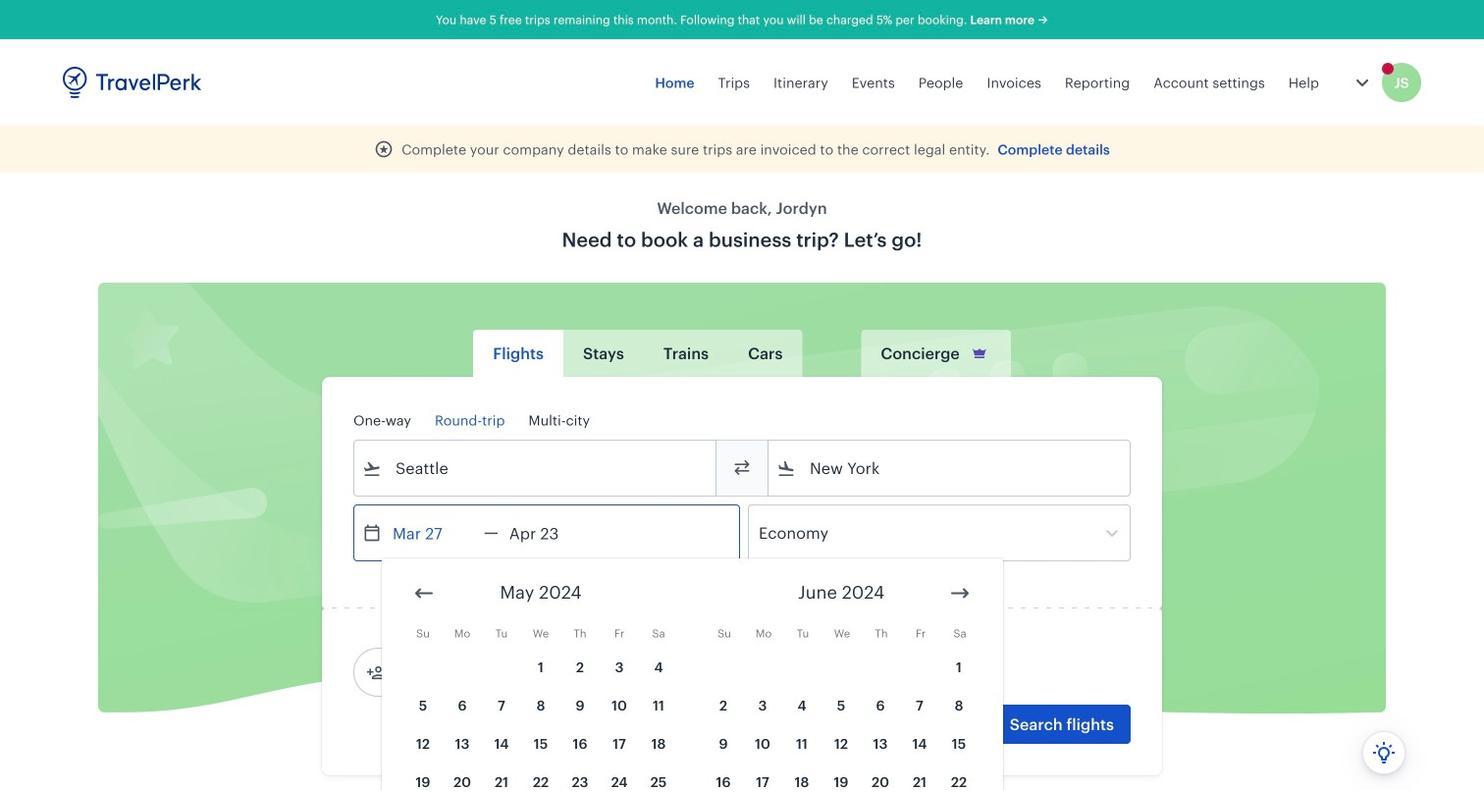 Task type: locate. For each thing, give the bounding box(es) containing it.
From search field
[[382, 453, 690, 484]]

move backward to switch to the previous month. image
[[412, 582, 436, 605]]

Return text field
[[499, 506, 601, 561]]



Task type: describe. For each thing, give the bounding box(es) containing it.
move forward to switch to the next month. image
[[949, 582, 972, 605]]

To search field
[[796, 453, 1105, 484]]

Add first traveler search field
[[386, 657, 590, 688]]

calendar application
[[382, 559, 1485, 791]]

Depart text field
[[382, 506, 484, 561]]



